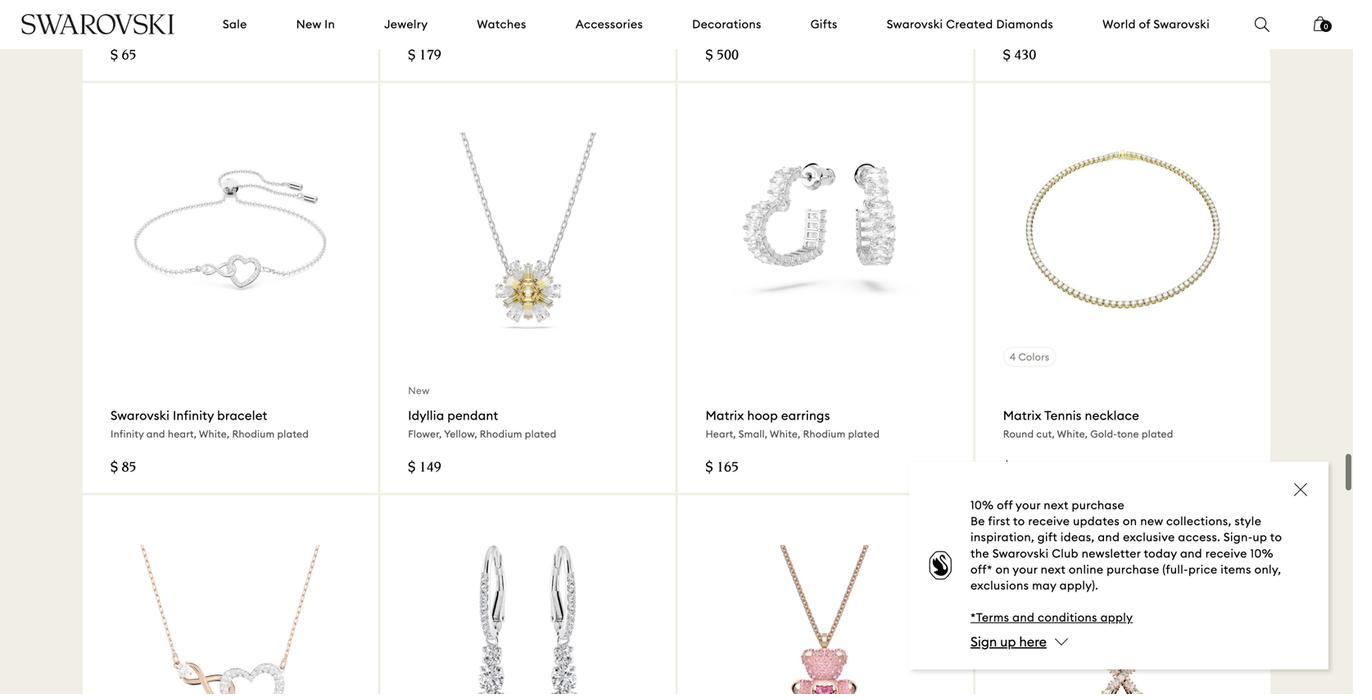 Task type: locate. For each thing, give the bounding box(es) containing it.
1 vertical spatial new
[[408, 385, 430, 397]]

1 vertical spatial to
[[1271, 530, 1283, 545]]

swarovski down inspiration,
[[993, 546, 1049, 561]]

receive up gift
[[1029, 514, 1071, 529]]

$ 65
[[111, 49, 136, 64]]

rhodium inside swarovski infinity bracelet infinity and heart, white, rhodium plated
[[232, 428, 275, 440]]

round inside 'matrix tennis necklace round cut, white, gold-tone plated'
[[1004, 428, 1035, 440]]

0 horizontal spatial cut,
[[144, 16, 162, 28]]

1 vertical spatial up
[[1001, 633, 1017, 650]]

0 vertical spatial round
[[111, 16, 141, 28]]

gold-
[[1091, 428, 1118, 440]]

yellow,
[[444, 428, 478, 440]]

0 vertical spatial cut,
[[144, 16, 162, 28]]

cut, inside 'matrix tennis necklace round cut, white, gold-tone plated'
[[1037, 428, 1055, 440]]

accessories
[[576, 17, 643, 32]]

today
[[1144, 546, 1178, 561]]

matrix up heart,
[[706, 408, 745, 424]]

swarovski inside the '10% off your next purchase be first to receive updates on new collections, style inspiration, gift ideas, and exclusive access. sign-up to the swarovski club newsletter today and receive 10% off* on your next online purchase (full-price items only, exclusions may apply).'
[[993, 546, 1049, 561]]

0 horizontal spatial round
[[111, 16, 141, 28]]

new left in
[[296, 17, 322, 32]]

heart,
[[168, 428, 197, 440]]

10% up only,
[[1251, 546, 1274, 561]]

up down style
[[1254, 530, 1268, 545]]

0 vertical spatial to
[[1014, 514, 1026, 529]]

plated inside swarovski infinity bracelet infinity and heart, white, rhodium plated
[[277, 428, 309, 440]]

1 matrix from the left
[[706, 408, 745, 424]]

style
[[1235, 514, 1262, 529]]

10% up be
[[971, 498, 994, 513]]

1 vertical spatial infinity
[[111, 428, 144, 440]]

purchase up updates
[[1072, 498, 1125, 513]]

watches link
[[477, 16, 527, 32]]

exclusive
[[1124, 530, 1176, 545]]

purchase down "newsletter"
[[1107, 562, 1160, 577]]

1 horizontal spatial new
[[408, 385, 430, 397]]

0 horizontal spatial on
[[996, 562, 1011, 577]]

0 horizontal spatial new
[[296, 17, 322, 32]]

0 vertical spatial 10%
[[971, 498, 994, 513]]

your up the "may"
[[1013, 562, 1038, 577]]

rhodium inside idyllia pendant flower, yellow, rhodium plated
[[480, 428, 523, 440]]

next up the "may"
[[1041, 562, 1066, 577]]

$ 85
[[111, 461, 136, 476]]

to
[[1014, 514, 1026, 529], [1271, 530, 1283, 545]]

pendant
[[448, 408, 499, 424]]

white,
[[165, 16, 195, 28], [446, 16, 477, 28], [199, 428, 230, 440], [770, 428, 801, 440], [1058, 428, 1088, 440]]

decorations
[[693, 17, 762, 32]]

swarovski up heart,
[[111, 408, 170, 424]]

on up "exclusions"
[[996, 562, 1011, 577]]

access.
[[1179, 530, 1221, 545]]

plated inside 'matrix tennis necklace round cut, white, gold-tone plated'
[[1142, 428, 1174, 440]]

0 vertical spatial receive
[[1029, 514, 1071, 529]]

1 vertical spatial 10%
[[1251, 546, 1274, 561]]

only,
[[1255, 562, 1282, 577]]

matrix inside 'matrix tennis necklace round cut, white, gold-tone plated'
[[1004, 408, 1042, 424]]

round up $ 65
[[111, 16, 141, 28]]

purchase
[[1072, 498, 1125, 513], [1107, 562, 1160, 577]]

2 matrix from the left
[[1004, 408, 1042, 424]]

swarovski right of
[[1154, 17, 1211, 32]]

cut,
[[144, 16, 162, 28], [1037, 428, 1055, 440]]

0 vertical spatial purchase
[[1072, 498, 1125, 513]]

cut, down tennis
[[1037, 428, 1055, 440]]

accessories link
[[576, 16, 643, 32]]

0 vertical spatial up
[[1254, 530, 1268, 545]]

plated inside idyllia pendant flower, yellow, rhodium plated
[[525, 428, 557, 440]]

infinity up $ 85
[[111, 428, 144, 440]]

cut, left sale
[[144, 16, 162, 28]]

sign-
[[1224, 530, 1254, 545]]

next up gift
[[1044, 498, 1069, 513]]

items
[[1221, 562, 1252, 577]]

matrix
[[706, 408, 745, 424], [1004, 408, 1042, 424]]

0 vertical spatial infinity
[[173, 408, 214, 424]]

matrix inside matrix hoop earrings heart, small, white, rhodium plated
[[706, 408, 745, 424]]

$ 430
[[1004, 49, 1037, 64]]

and up "newsletter"
[[1098, 530, 1121, 545]]

1 horizontal spatial matrix
[[1004, 408, 1042, 424]]

your
[[1016, 498, 1041, 513], [1013, 562, 1038, 577]]

0 horizontal spatial 10%
[[971, 498, 994, 513]]

infinity up heart,
[[173, 408, 214, 424]]

1 horizontal spatial round
[[1004, 428, 1035, 440]]

1 horizontal spatial to
[[1271, 530, 1283, 545]]

up inside the '10% off your next purchase be first to receive updates on new collections, style inspiration, gift ideas, and exclusive access. sign-up to the swarovski club newsletter today and receive 10% off* on your next online purchase (full-price items only, exclusions may apply).'
[[1254, 530, 1268, 545]]

matrix left tennis
[[1004, 408, 1042, 424]]

round up $ 300
[[1004, 428, 1035, 440]]

white, inside swarovski infinity bracelet infinity and heart, white, rhodium plated
[[199, 428, 230, 440]]

new up the idyllia
[[408, 385, 430, 397]]

swarovski
[[887, 17, 944, 32], [1154, 17, 1211, 32], [111, 408, 170, 424], [993, 546, 1049, 561]]

up
[[1254, 530, 1268, 545], [1001, 633, 1017, 650]]

bracelet
[[217, 408, 268, 424]]

infinity
[[173, 408, 214, 424], [111, 428, 144, 440]]

0 vertical spatial new
[[296, 17, 322, 32]]

white, inside 'matrix tennis necklace round cut, white, gold-tone plated'
[[1058, 428, 1088, 440]]

1 horizontal spatial up
[[1254, 530, 1268, 545]]

to right first
[[1014, 514, 1026, 529]]

new in link
[[296, 16, 335, 32]]

white, down tennis
[[1058, 428, 1088, 440]]

and left heart,
[[147, 428, 165, 440]]

0 horizontal spatial matrix
[[706, 408, 745, 424]]

receive
[[1029, 514, 1071, 529], [1206, 546, 1248, 561]]

price
[[1189, 562, 1218, 577]]

to up only,
[[1271, 530, 1283, 545]]

white, down the earrings
[[770, 428, 801, 440]]

and
[[147, 428, 165, 440], [1098, 530, 1121, 545], [1181, 546, 1203, 561], [1013, 610, 1035, 625]]

up right sign
[[1001, 633, 1017, 650]]

0 vertical spatial next
[[1044, 498, 1069, 513]]

1 vertical spatial round
[[1004, 428, 1035, 440]]

on
[[1124, 514, 1138, 529], [996, 562, 1011, 577]]

idyllia
[[408, 408, 445, 424]]

0 horizontal spatial to
[[1014, 514, 1026, 529]]

10%
[[971, 498, 994, 513], [1251, 546, 1274, 561]]

0 vertical spatial your
[[1016, 498, 1041, 513]]

1 horizontal spatial cut,
[[1037, 428, 1055, 440]]

matrix tennis necklace round cut, white, gold-tone plated
[[1004, 408, 1174, 440]]

decorations link
[[693, 16, 762, 32]]

round cut, white, rhodium plated
[[111, 16, 275, 28]]

jewelry
[[384, 17, 428, 32]]

1 vertical spatial your
[[1013, 562, 1038, 577]]

1 horizontal spatial on
[[1124, 514, 1138, 529]]

search image image
[[1256, 17, 1270, 32]]

matrix for matrix tennis necklace
[[1004, 408, 1042, 424]]

round
[[111, 16, 141, 28], [1004, 428, 1035, 440]]

receive up items
[[1206, 546, 1248, 561]]

heart,
[[706, 428, 736, 440]]

and inside swarovski infinity bracelet infinity and heart, white, rhodium plated
[[147, 428, 165, 440]]

matrix for matrix hoop earrings
[[706, 408, 745, 424]]

apply
[[1101, 610, 1134, 625]]

new
[[296, 17, 322, 32], [408, 385, 430, 397]]

idyllia pendant flower, yellow, rhodium plated
[[408, 408, 557, 440]]

1 vertical spatial receive
[[1206, 546, 1248, 561]]

0 horizontal spatial receive
[[1029, 514, 1071, 529]]

may
[[1033, 578, 1057, 593]]

plated
[[243, 16, 275, 28], [525, 16, 556, 28], [277, 428, 309, 440], [525, 428, 557, 440], [849, 428, 880, 440], [1142, 428, 1174, 440]]

$ 430 link
[[976, 0, 1271, 81]]

on left new
[[1124, 514, 1138, 529]]

sign up here link
[[971, 633, 1047, 650]]

1 vertical spatial cut,
[[1037, 428, 1055, 440]]

earrings
[[782, 408, 831, 424]]

1 horizontal spatial receive
[[1206, 546, 1248, 561]]

white, right heart,
[[199, 428, 230, 440]]

swarovski image
[[20, 14, 175, 35]]

0 horizontal spatial infinity
[[111, 428, 144, 440]]

gifts link
[[811, 16, 838, 32]]

necklace
[[1086, 408, 1140, 424]]

$ 500 link
[[678, 0, 973, 81]]

jewelry link
[[384, 16, 428, 32]]

your right off
[[1016, 498, 1041, 513]]

1 horizontal spatial infinity
[[173, 408, 214, 424]]

infinity,
[[408, 16, 444, 28]]



Task type: vqa. For each thing, say whether or not it's contained in the screenshot.
bottommost "Round"
yes



Task type: describe. For each thing, give the bounding box(es) containing it.
swarovski left created
[[887, 17, 944, 32]]

white, left sale
[[165, 16, 195, 28]]

$ 500
[[706, 49, 739, 64]]

of
[[1140, 17, 1151, 32]]

world of swarovski
[[1103, 17, 1211, 32]]

new for new in
[[296, 17, 322, 32]]

10% off your next purchase be first to receive updates on new collections, style inspiration, gift ideas, and exclusive access. sign-up to the swarovski club newsletter today and receive 10% off* on your next online purchase (full-price items only, exclusions may apply).
[[971, 498, 1283, 593]]

new
[[1141, 514, 1164, 529]]

*terms
[[971, 610, 1010, 625]]

rhodium inside matrix hoop earrings heart, small, white, rhodium plated
[[804, 428, 846, 440]]

0
[[1325, 22, 1329, 31]]

ideas,
[[1061, 530, 1095, 545]]

and up the here
[[1013, 610, 1035, 625]]

be
[[971, 514, 986, 529]]

1 horizontal spatial 10%
[[1251, 546, 1274, 561]]

updates
[[1074, 514, 1120, 529]]

flower,
[[408, 428, 442, 440]]

$ 149
[[408, 461, 442, 476]]

watches
[[477, 17, 527, 32]]

small,
[[739, 428, 768, 440]]

off*
[[971, 562, 993, 577]]

the
[[971, 546, 990, 561]]

hoop
[[748, 408, 778, 424]]

0 vertical spatial on
[[1124, 514, 1138, 529]]

matrix hoop earrings heart, small, white, rhodium plated
[[706, 408, 880, 440]]

in
[[325, 17, 335, 32]]

new for new
[[408, 385, 430, 397]]

sale
[[223, 17, 247, 32]]

exclusions
[[971, 578, 1030, 593]]

diamonds
[[997, 17, 1054, 32]]

0 horizontal spatial up
[[1001, 633, 1017, 650]]

$ 300
[[1004, 461, 1037, 476]]

4 colors
[[1010, 351, 1050, 363]]

inspiration,
[[971, 530, 1035, 545]]

sign
[[971, 633, 998, 650]]

plated inside matrix hoop earrings heart, small, white, rhodium plated
[[849, 428, 880, 440]]

cart-mobile image image
[[1315, 16, 1328, 31]]

white, right infinity,
[[446, 16, 477, 28]]

swarovski infinity bracelet infinity and heart, white, rhodium plated
[[111, 408, 309, 440]]

tone
[[1118, 428, 1140, 440]]

sale link
[[223, 16, 247, 32]]

and down access.
[[1181, 546, 1203, 561]]

apply).
[[1060, 578, 1099, 593]]

*terms and conditions apply link
[[971, 610, 1134, 625]]

swarovski inside swarovski infinity bracelet infinity and heart, white, rhodium plated
[[111, 408, 170, 424]]

1 vertical spatial on
[[996, 562, 1011, 577]]

sign up here
[[971, 633, 1047, 650]]

1 vertical spatial purchase
[[1107, 562, 1160, 577]]

(full-
[[1163, 562, 1189, 577]]

off
[[998, 498, 1013, 513]]

world of swarovski link
[[1103, 16, 1211, 32]]

world
[[1103, 17, 1137, 32]]

club
[[1053, 546, 1079, 561]]

tennis
[[1045, 408, 1082, 424]]

*terms and conditions apply
[[971, 610, 1134, 625]]

newsletter
[[1082, 546, 1142, 561]]

collections,
[[1167, 514, 1232, 529]]

1 vertical spatial next
[[1041, 562, 1066, 577]]

$ 165
[[706, 461, 739, 476]]

gifts
[[811, 17, 838, 32]]

gift
[[1038, 530, 1058, 545]]

swarovski created diamonds
[[887, 17, 1054, 32]]

created
[[947, 17, 994, 32]]

swarovski created diamonds link
[[887, 16, 1054, 32]]

infinity, white, rhodium plated
[[408, 16, 556, 28]]

here
[[1020, 633, 1047, 650]]

new in
[[296, 17, 335, 32]]

white, inside matrix hoop earrings heart, small, white, rhodium plated
[[770, 428, 801, 440]]

0 link
[[1315, 15, 1333, 43]]

$ 179
[[408, 49, 442, 64]]

first
[[989, 514, 1011, 529]]

online
[[1069, 562, 1104, 577]]

conditions
[[1038, 610, 1098, 625]]



